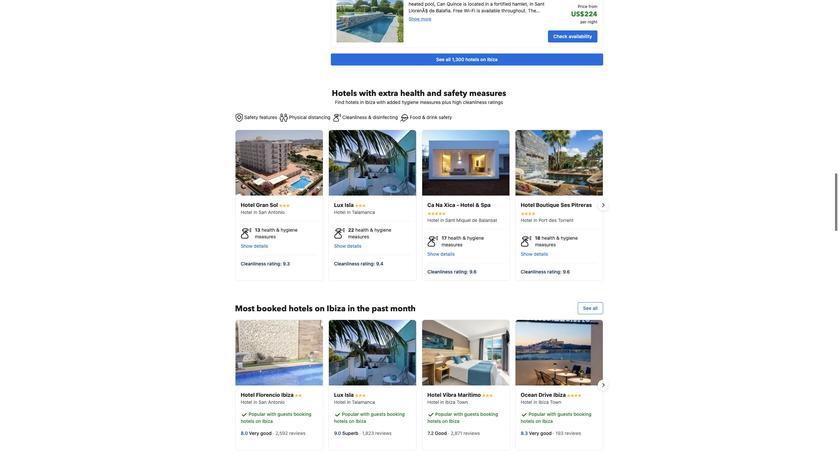 Task type: vqa. For each thing, say whether or not it's contained in the screenshot.


Task type: describe. For each thing, give the bounding box(es) containing it.
guests for hotel vibra marítimo
[[464, 412, 479, 417]]

hotel florencio ibiza, hotel in san antonio image
[[235, 320, 323, 386]]

check
[[553, 34, 567, 39]]

hotel gran sol
[[241, 202, 279, 208]]

popular for drive
[[529, 412, 546, 417]]

1,300
[[452, 57, 464, 62]]

cleanliness for lux isla
[[334, 261, 359, 267]]

3 reviews from the left
[[464, 431, 480, 436]]

2 reviews from the left
[[375, 431, 392, 436]]

most
[[235, 304, 255, 315]]

ratings
[[488, 99, 503, 105]]

see all 1,300 hotels on ibiza
[[436, 57, 498, 62]]

distancing
[[308, 114, 330, 120]]

in for hotel florencio ibiza, hotel in san antonio image
[[254, 400, 257, 405]]

measures for lux isla
[[348, 234, 369, 240]]

ca
[[427, 202, 434, 208]]

popular for florencio
[[249, 412, 266, 417]]

hotels right 1,300
[[466, 57, 479, 62]]

ocean drive ibiza, hotel in ibiza town image
[[515, 320, 603, 386]]

cleanliness rating: 9.3
[[241, 261, 290, 267]]

details for na
[[441, 251, 455, 257]]

availability
[[569, 34, 592, 39]]

health for hotel boutique ses pitreras
[[542, 235, 555, 241]]

good for drive
[[540, 431, 552, 436]]

xica
[[444, 202, 455, 208]]

rated very good element for florencio
[[249, 431, 273, 436]]

hotel in ibiza town for vibra
[[427, 400, 468, 405]]

san for hotels with extra health and safety measures
[[259, 210, 267, 215]]

hotels up 'scored 9.0' element
[[334, 419, 348, 424]]

& down the des at the right top of the page
[[556, 235, 560, 241]]

good for florencio
[[260, 431, 272, 436]]

& left the drink
[[422, 114, 425, 120]]

9.3
[[283, 261, 290, 267]]

pitreras
[[571, 202, 592, 208]]

hotel in talamanca for most booked hotels on ibiza in the past month
[[334, 400, 375, 405]]

hotel in port des torrent
[[521, 218, 574, 223]]

safety features
[[243, 114, 277, 120]]

with for ocean drive ibiza
[[547, 412, 556, 417]]

can quince de balafia - turismo de interior, hotel in sant llorenç de balafia image
[[336, 0, 403, 43]]

2,592
[[275, 431, 288, 436]]

balansat
[[479, 218, 497, 223]]

health for hotel gran sol
[[262, 227, 275, 233]]

in left 'the'
[[348, 304, 355, 315]]

cleanliness for hotel boutique ses pitreras
[[521, 269, 546, 275]]

hotel boutique ses pitreras, hotel in port des torrent image
[[515, 130, 603, 196]]

good
[[435, 431, 447, 436]]

18
[[535, 235, 540, 241]]

isla for hotels with extra health and safety measures
[[345, 202, 354, 208]]

miquel
[[456, 218, 471, 223]]

check availability
[[553, 34, 592, 39]]

price
[[578, 4, 587, 9]]

cleanliness for ca na xica - hotel & spa
[[427, 269, 453, 275]]

health inside hotels with extra health and safety measures find hotels in ibiza with added hygiene measures plus high cleanliness ratings
[[400, 88, 425, 99]]

details for gran
[[254, 243, 268, 249]]

very for hotel
[[249, 431, 259, 436]]

cleanliness
[[463, 99, 487, 105]]

rating: for boutique
[[547, 269, 562, 275]]

rated superb element
[[342, 431, 360, 436]]

8.0
[[241, 431, 248, 436]]

added
[[387, 99, 400, 105]]

4 reviews from the left
[[565, 431, 581, 436]]

health for lux isla
[[355, 227, 369, 233]]

hotels up "scored 8.0" 'element'
[[241, 419, 254, 424]]

superb
[[342, 431, 358, 436]]

next image for hotels with extra health and safety measures
[[599, 201, 607, 210]]

show details link for gran
[[241, 240, 317, 250]]

measures for ca na xica - hotel & spa
[[442, 242, 463, 248]]

talamanca for most booked hotels on ibiza in the past month
[[352, 400, 375, 405]]

plus
[[442, 99, 451, 105]]

check availability link
[[548, 31, 597, 43]]

details for boutique
[[534, 251, 548, 257]]

booking for hotel vibra marítimo
[[480, 412, 498, 417]]

show details link for isla
[[334, 240, 411, 250]]

more
[[421, 16, 431, 21]]

marítimo
[[458, 392, 481, 398]]

ocean
[[521, 392, 537, 398]]

extra
[[378, 88, 398, 99]]

month
[[390, 304, 416, 315]]

measures for hotel boutique ses pitreras
[[535, 242, 556, 248]]

in for ocean drive ibiza, hotel in ibiza town image
[[534, 400, 537, 405]]

health & hygiene measures for gran
[[255, 227, 298, 240]]

9.4
[[376, 261, 383, 267]]

measures for hotel gran sol
[[255, 234, 276, 240]]

past
[[372, 304, 388, 315]]

health for ca na xica - hotel & spa
[[448, 235, 461, 241]]

most booked hotels on ibiza in the past month
[[235, 304, 416, 315]]

3 stars image for hotel vibra marítimo
[[482, 394, 493, 397]]

town for marítimo
[[457, 400, 468, 405]]

night
[[588, 19, 597, 25]]

hygiene inside hotels with extra health and safety measures find hotels in ibiza with added hygiene measures plus high cleanliness ratings
[[402, 99, 419, 105]]

lux isla, hotel in talamanca image for hotels with extra health and safety measures
[[329, 130, 416, 196]]

us$224
[[571, 10, 597, 19]]

safety
[[244, 114, 258, 120]]

price from us$224 per night
[[571, 4, 597, 25]]

rated very good element for drive
[[529, 431, 553, 436]]

boutique
[[536, 202, 559, 208]]

drive
[[539, 392, 552, 398]]

high
[[452, 99, 462, 105]]

5 stars image
[[427, 212, 445, 215]]

in for ca na xica - hotel & spa, hotel in sant miquel de balansat "image"
[[440, 218, 444, 223]]

food & drink safety
[[409, 114, 452, 120]]

guests for hotel florencio ibiza
[[277, 412, 292, 417]]

see for see all
[[583, 306, 591, 311]]

in for lux isla, hotel in talamanca image corresponding to most booked hotels on ibiza in the past month
[[347, 400, 351, 405]]

hotel florencio ibiza
[[241, 392, 295, 398]]

cleanliness rating: 9.6 for na
[[427, 269, 477, 275]]

spa
[[481, 202, 491, 208]]

7.2 good 2,871 reviews
[[427, 431, 481, 436]]

hotels up scored 7.2 element
[[427, 419, 441, 424]]

193
[[556, 431, 563, 436]]

gran
[[256, 202, 268, 208]]

cleanliness & disinfecting
[[341, 114, 398, 120]]

see for see all 1,300 hotels on ibiza
[[436, 57, 445, 62]]

cleanliness rating: 9.6 for boutique
[[521, 269, 570, 275]]

2 stars image
[[295, 394, 302, 397]]

hygiene for ca na xica - hotel & spa
[[467, 235, 484, 241]]

the
[[357, 304, 370, 315]]

see all 1,300 hotels on ibiza link
[[331, 54, 603, 66]]

4 stars image for hotels with extra health and safety measures
[[521, 212, 535, 215]]

ocean drive ibiza
[[521, 392, 567, 398]]

popular with guests booking hotels on ibiza for isla
[[334, 412, 405, 424]]

in for hotel vibra marítimo, hotel in ibiza town image
[[440, 400, 444, 405]]

all for see all 1,300 hotels on ibiza
[[446, 57, 451, 62]]

hygiene for lux isla
[[375, 227, 391, 233]]

& left disinfecting
[[368, 114, 372, 120]]

booked
[[257, 304, 287, 315]]

hotels with extra health and safety measures find hotels in ibiza with added hygiene measures plus high cleanliness ratings
[[332, 88, 506, 105]]

9.0
[[334, 431, 341, 436]]

8.3 very good 193 reviews
[[521, 431, 582, 436]]

from 193 reviews element
[[553, 431, 582, 436]]

4 stars image for most booked hotels on ibiza in the past month
[[567, 394, 582, 397]]

show for hotel gran sol
[[241, 243, 253, 249]]

find hotels in  with added hygiene measures plus high cleanliness ratings region
[[230, 130, 608, 281]]

next image for most booked hotels on ibiza in the past month
[[599, 381, 607, 389]]

hotel boutique ses pitreras
[[521, 202, 592, 208]]

food
[[410, 114, 421, 120]]

from
[[589, 4, 597, 9]]

hotel in talamanca for hotels with extra health and safety measures
[[334, 210, 375, 215]]

hotel in sant miquel de balansat
[[427, 218, 497, 223]]

hotel vibra marítimo, hotel in ibiza town image
[[422, 320, 509, 386]]

from 2,592 reviews element
[[273, 431, 307, 436]]

7.2
[[427, 431, 434, 436]]

hygiene for hotel boutique ses pitreras
[[561, 235, 578, 241]]

details for isla
[[347, 243, 361, 249]]

1 reviews from the left
[[289, 431, 306, 436]]

des
[[549, 218, 557, 223]]

1,823
[[362, 431, 374, 436]]



Task type: locate. For each thing, give the bounding box(es) containing it.
with for hotel vibra marítimo
[[454, 412, 463, 417]]

health & hygiene measures for na
[[442, 235, 484, 248]]

scored 9.0 element
[[334, 431, 342, 436]]

scored 8.3 element
[[521, 431, 529, 436]]

0 horizontal spatial hotel in ibiza town
[[427, 400, 468, 405]]

antonio inside 'most booked hotels on ibiza in the past month' region
[[268, 400, 285, 405]]

with for hotel florencio ibiza
[[267, 412, 276, 417]]

isla inside find hotels in  with added hygiene measures plus high cleanliness ratings region
[[345, 202, 354, 208]]

san inside 'most booked hotels on ibiza in the past month' region
[[259, 400, 267, 405]]

1 lux isla from the top
[[334, 202, 355, 208]]

1 horizontal spatial very
[[529, 431, 539, 436]]

show details link for boutique
[[521, 248, 597, 258]]

booking up from 1,823 reviews element
[[387, 412, 405, 417]]

1 very from the left
[[249, 431, 259, 436]]

hotel in ibiza town down ocean drive ibiza
[[521, 400, 561, 405]]

popular with guests booking hotels on ibiza for drive
[[521, 412, 591, 424]]

2 9.6 from the left
[[563, 269, 570, 275]]

ca na xica - hotel & spa, hotel in sant miquel de balansat image
[[422, 130, 509, 196]]

popular with guests booking hotels on ibiza for vibra
[[427, 412, 498, 424]]

1 talamanca from the top
[[352, 210, 375, 215]]

lux isla, hotel in talamanca image for most booked hotels on ibiza in the past month
[[329, 320, 416, 386]]

1 vertical spatial hotel in talamanca
[[334, 400, 375, 405]]

hygiene up "food"
[[402, 99, 419, 105]]

1 horizontal spatial town
[[550, 400, 561, 405]]

3 stars image inside 'most booked hotels on ibiza in the past month' region
[[482, 394, 493, 397]]

next image
[[599, 201, 607, 210], [599, 381, 607, 389]]

safety
[[444, 88, 467, 99], [439, 114, 452, 120]]

health & hygiene measures down the des at the right top of the page
[[535, 235, 578, 248]]

in inside hotels with extra health and safety measures find hotels in ibiza with added hygiene measures plus high cleanliness ratings
[[360, 99, 364, 105]]

in down hotel gran sol
[[254, 210, 257, 215]]

talamanca for hotels with extra health and safety measures
[[352, 210, 375, 215]]

vibra
[[443, 392, 456, 398]]

3 booking from the left
[[480, 412, 498, 417]]

on for lux isla
[[349, 419, 354, 424]]

show for lux isla
[[334, 243, 346, 249]]

0 vertical spatial 3 stars image
[[355, 204, 366, 207]]

popular with guests booking hotels on ibiza
[[241, 412, 311, 424], [334, 412, 405, 424], [427, 412, 498, 424], [521, 412, 591, 424]]

2 lux isla from the top
[[334, 392, 355, 398]]

hotel in ibiza town for drive
[[521, 400, 561, 405]]

hotel in san antonio down hotel florencio ibiza
[[241, 400, 285, 405]]

hotel in san antonio inside find hotels in  with added hygiene measures plus high cleanliness ratings region
[[241, 210, 285, 215]]

sant
[[445, 218, 455, 223]]

with up '8.0 very good 2,592 reviews'
[[267, 412, 276, 417]]

2 next image from the top
[[599, 381, 607, 389]]

show details down the 13
[[241, 243, 268, 249]]

show details link for na
[[427, 248, 504, 258]]

popular up superb
[[342, 412, 359, 417]]

0 horizontal spatial good
[[260, 431, 272, 436]]

hygiene down torrent
[[561, 235, 578, 241]]

1 vertical spatial 3 stars image
[[482, 394, 493, 397]]

1 vertical spatial antonio
[[268, 400, 285, 405]]

talamanca inside find hotels in  with added hygiene measures plus high cleanliness ratings region
[[352, 210, 375, 215]]

all
[[446, 57, 451, 62], [593, 306, 598, 311]]

2 guests from the left
[[371, 412, 386, 417]]

1 horizontal spatial hotel in ibiza town
[[521, 400, 561, 405]]

1 horizontal spatial 4 stars image
[[567, 394, 582, 397]]

sol
[[270, 202, 278, 208]]

guests
[[277, 412, 292, 417], [371, 412, 386, 417], [464, 412, 479, 417], [557, 412, 572, 417]]

show more
[[409, 16, 431, 21]]

3 popular from the left
[[435, 412, 452, 417]]

health & hygiene measures
[[255, 227, 298, 240], [348, 227, 391, 240], [442, 235, 484, 248], [535, 235, 578, 248]]

cleanliness for hotel gran sol
[[241, 261, 266, 267]]

lux isla inside find hotels in  with added hygiene measures plus high cleanliness ratings region
[[334, 202, 355, 208]]

antonio for most booked hotels on ibiza in the past month
[[268, 400, 285, 405]]

with
[[359, 88, 376, 99], [377, 99, 386, 105], [267, 412, 276, 417], [360, 412, 370, 417], [454, 412, 463, 417], [547, 412, 556, 417]]

hotel in san antonio for most booked hotels on ibiza in the past month
[[241, 400, 285, 405]]

2 very from the left
[[529, 431, 539, 436]]

1 vertical spatial next image
[[599, 381, 607, 389]]

lux inside find hotels in  with added hygiene measures plus high cleanliness ratings region
[[334, 202, 343, 208]]

in down vibra
[[440, 400, 444, 405]]

2 isla from the top
[[345, 392, 354, 398]]

physical
[[289, 114, 307, 120]]

very right 8.0
[[249, 431, 259, 436]]

hotels up the scored 8.3 element
[[521, 419, 534, 424]]

talamanca
[[352, 210, 375, 215], [352, 400, 375, 405]]

0 vertical spatial talamanca
[[352, 210, 375, 215]]

guests for lux isla
[[371, 412, 386, 417]]

from 1,823 reviews element
[[360, 431, 393, 436]]

isla
[[345, 202, 354, 208], [345, 392, 354, 398]]

booking down marítimo
[[480, 412, 498, 417]]

1 horizontal spatial rated very good element
[[529, 431, 553, 436]]

hotels down hotels
[[346, 99, 359, 105]]

13
[[255, 227, 260, 233]]

lux
[[334, 202, 343, 208], [334, 392, 343, 398]]

show details for isla
[[334, 243, 361, 249]]

booking for hotel florencio ibiza
[[294, 412, 311, 417]]

4 stars image right drive
[[567, 394, 582, 397]]

health & hygiene measures down sol
[[255, 227, 298, 240]]

popular with guests booking hotels on ibiza up 1,823
[[334, 412, 405, 424]]

0 horizontal spatial cleanliness rating: 9.6
[[427, 269, 477, 275]]

1 lux isla, hotel in talamanca image from the top
[[329, 130, 416, 196]]

san down gran
[[259, 210, 267, 215]]

1 horizontal spatial good
[[540, 431, 552, 436]]

guests up from 193 reviews element
[[557, 412, 572, 417]]

physical distancing
[[288, 114, 330, 120]]

show details link down 17
[[427, 248, 504, 258]]

scored 7.2 element
[[427, 431, 435, 436]]

3 stars image for hotel gran sol
[[279, 204, 290, 207]]

& right the 13
[[276, 227, 279, 233]]

1 antonio from the top
[[268, 210, 285, 215]]

1 vertical spatial safety
[[439, 114, 452, 120]]

popular for vibra
[[435, 412, 452, 417]]

town down drive
[[550, 400, 561, 405]]

san inside find hotels in  with added hygiene measures plus high cleanliness ratings region
[[259, 210, 267, 215]]

booking for lux isla
[[387, 412, 405, 417]]

1 rated very good element from the left
[[249, 431, 273, 436]]

hotel in ibiza town
[[427, 400, 468, 405], [521, 400, 561, 405]]

show for ca na xica - hotel & spa
[[427, 251, 439, 257]]

health up added
[[400, 88, 425, 99]]

all for see all
[[593, 306, 598, 311]]

in left the sant
[[440, 218, 444, 223]]

hotel in talamanca up 22
[[334, 210, 375, 215]]

san
[[259, 210, 267, 215], [259, 400, 267, 405]]

with up 9.0 superb 1,823 reviews
[[360, 412, 370, 417]]

0 horizontal spatial very
[[249, 431, 259, 436]]

9.6 for pitreras
[[563, 269, 570, 275]]

1 horizontal spatial cleanliness rating: 9.6
[[521, 269, 570, 275]]

safety inside hotels with extra health and safety measures find hotels in ibiza with added hygiene measures plus high cleanliness ratings
[[444, 88, 467, 99]]

0 vertical spatial lux isla, hotel in talamanca image
[[329, 130, 416, 196]]

1 guests from the left
[[277, 412, 292, 417]]

1 horizontal spatial 9.6
[[563, 269, 570, 275]]

4 guests from the left
[[557, 412, 572, 417]]

hotel in talamanca up rated superb element
[[334, 400, 375, 405]]

& left the "spa"
[[476, 202, 479, 208]]

details down the 13
[[254, 243, 268, 249]]

with down extra
[[377, 99, 386, 105]]

0 vertical spatial isla
[[345, 202, 354, 208]]

show inside button
[[409, 16, 420, 21]]

0 vertical spatial next image
[[599, 201, 607, 210]]

0 horizontal spatial town
[[457, 400, 468, 405]]

good left 193
[[540, 431, 552, 436]]

1 town from the left
[[457, 400, 468, 405]]

3 stars image
[[355, 204, 366, 207], [482, 394, 493, 397]]

0 horizontal spatial 4 stars image
[[521, 212, 535, 215]]

1 popular with guests booking hotels on ibiza from the left
[[241, 412, 311, 424]]

town down marítimo
[[457, 400, 468, 405]]

measures down 22
[[348, 234, 369, 240]]

1 vertical spatial all
[[593, 306, 598, 311]]

2 hotel in talamanca from the top
[[334, 400, 375, 405]]

on for hotel vibra marítimo
[[442, 419, 448, 424]]

safety right the drink
[[439, 114, 452, 120]]

rated good element
[[435, 431, 448, 436]]

hotel gran sol, hotel in san antonio image
[[235, 130, 323, 196]]

de
[[472, 218, 477, 223]]

torrent
[[558, 218, 574, 223]]

san for most booked hotels on ibiza in the past month
[[259, 400, 267, 405]]

0 horizontal spatial see
[[436, 57, 445, 62]]

in for hotel gran sol, hotel in san antonio image
[[254, 210, 257, 215]]

2 antonio from the top
[[268, 400, 285, 405]]

reviews
[[289, 431, 306, 436], [375, 431, 392, 436], [464, 431, 480, 436], [565, 431, 581, 436]]

hygiene right the 13
[[281, 227, 298, 233]]

& down miquel on the top of the page
[[463, 235, 466, 241]]

measures down the 18
[[535, 242, 556, 248]]

1 horizontal spatial 3 stars image
[[355, 394, 366, 397]]

isla for most booked hotels on ibiza in the past month
[[345, 392, 354, 398]]

popular
[[249, 412, 266, 417], [342, 412, 359, 417], [435, 412, 452, 417], [529, 412, 546, 417]]

rated very good element right 8.3 on the bottom right of page
[[529, 431, 553, 436]]

in up superb
[[347, 400, 351, 405]]

lux inside 'most booked hotels on ibiza in the past month' region
[[334, 392, 343, 398]]

hotel in talamanca inside 'most booked hotels on ibiza in the past month' region
[[334, 400, 375, 405]]

1 vertical spatial hotel in san antonio
[[241, 400, 285, 405]]

show details for gran
[[241, 243, 268, 249]]

9.6 for -
[[470, 269, 477, 275]]

cleanliness rating: 9.6
[[427, 269, 477, 275], [521, 269, 570, 275]]

1 horizontal spatial see
[[583, 306, 591, 311]]

0 vertical spatial antonio
[[268, 210, 285, 215]]

1 vertical spatial lux
[[334, 392, 343, 398]]

popular with guests booking hotels on ibiza up "from 2,871 reviews" element
[[427, 412, 498, 424]]

1 vertical spatial isla
[[345, 392, 354, 398]]

ibiza inside hotels with extra health and safety measures find hotels in ibiza with added hygiene measures plus high cleanliness ratings
[[365, 99, 375, 105]]

hotel vibra marítimo
[[427, 392, 482, 398]]

2 popular with guests booking hotels on ibiza from the left
[[334, 412, 405, 424]]

popular for isla
[[342, 412, 359, 417]]

4 stars image
[[521, 212, 535, 215], [567, 394, 582, 397]]

health & hygiene measures down hotel in sant miquel de balansat
[[442, 235, 484, 248]]

2 lux isla, hotel in talamanca image from the top
[[329, 320, 416, 386]]

ibiza
[[487, 57, 498, 62], [365, 99, 375, 105], [327, 304, 346, 315], [281, 392, 294, 398], [553, 392, 566, 398], [445, 400, 455, 405], [539, 400, 549, 405], [262, 419, 273, 424], [356, 419, 366, 424], [449, 419, 460, 424], [542, 419, 553, 424]]

hotel in talamanca inside find hotels in  with added hygiene measures plus high cleanliness ratings region
[[334, 210, 375, 215]]

san down hotel florencio ibiza
[[259, 400, 267, 405]]

features
[[259, 114, 277, 120]]

2 popular from the left
[[342, 412, 359, 417]]

on for ocean drive ibiza
[[536, 419, 541, 424]]

2 good from the left
[[540, 431, 552, 436]]

0 vertical spatial hotel in talamanca
[[334, 210, 375, 215]]

1 hotel in san antonio from the top
[[241, 210, 285, 215]]

in down hotel florencio ibiza
[[254, 400, 257, 405]]

2,871
[[451, 431, 462, 436]]

2 booking from the left
[[387, 412, 405, 417]]

show details link up '9.4'
[[334, 240, 411, 250]]

0 horizontal spatial 3 stars image
[[279, 204, 290, 207]]

2 san from the top
[[259, 400, 267, 405]]

0 vertical spatial see
[[436, 57, 445, 62]]

show details link down the 18
[[521, 248, 597, 258]]

0 vertical spatial san
[[259, 210, 267, 215]]

details down 17
[[441, 251, 455, 257]]

hotel in san antonio for hotels with extra health and safety measures
[[241, 210, 285, 215]]

22
[[348, 227, 354, 233]]

cleanliness rating: 9.4
[[334, 261, 383, 267]]

hotels right booked
[[289, 304, 313, 315]]

rating: for isla
[[361, 261, 375, 267]]

rated very good element right 8.0
[[249, 431, 273, 436]]

good left 2,592
[[260, 431, 272, 436]]

in up the cleanliness & disinfecting
[[360, 99, 364, 105]]

hygiene
[[402, 99, 419, 105], [281, 227, 298, 233], [375, 227, 391, 233], [467, 235, 484, 241], [561, 235, 578, 241]]

popular down hotel florencio ibiza
[[249, 412, 266, 417]]

1 next image from the top
[[599, 201, 607, 210]]

with for lux isla
[[360, 412, 370, 417]]

antonio down florencio
[[268, 400, 285, 405]]

drink
[[427, 114, 437, 120]]

with up 8.3 very good 193 reviews
[[547, 412, 556, 417]]

measures down 'and' on the right top
[[420, 99, 441, 105]]

4 popular with guests booking hotels on ibiza from the left
[[521, 412, 591, 424]]

na
[[436, 202, 443, 208]]

safety up high
[[444, 88, 467, 99]]

show details for na
[[427, 251, 455, 257]]

3 guests from the left
[[464, 412, 479, 417]]

-
[[457, 202, 459, 208]]

1 popular from the left
[[249, 412, 266, 417]]

popular with guests booking hotels on ibiza up '8.0 very good 2,592 reviews'
[[241, 412, 311, 424]]

0 vertical spatial all
[[446, 57, 451, 62]]

1 booking from the left
[[294, 412, 311, 417]]

reviews right 2,592
[[289, 431, 306, 436]]

florencio
[[256, 392, 280, 398]]

1 horizontal spatial 3 stars image
[[482, 394, 493, 397]]

show
[[409, 16, 420, 21], [241, 243, 253, 249], [334, 243, 346, 249], [427, 251, 439, 257], [521, 251, 533, 257]]

health & hygiene measures for isla
[[348, 227, 391, 240]]

guests down marítimo
[[464, 412, 479, 417]]

see all
[[583, 306, 598, 311]]

1 hotel in ibiza town from the left
[[427, 400, 468, 405]]

1 9.6 from the left
[[470, 269, 477, 275]]

guests up from 1,823 reviews element
[[371, 412, 386, 417]]

3 stars image inside find hotels in  with added hygiene measures plus high cleanliness ratings region
[[355, 204, 366, 207]]

popular with guests booking hotels on ibiza for florencio
[[241, 412, 311, 424]]

1 lux from the top
[[334, 202, 343, 208]]

hotel
[[241, 202, 255, 208], [460, 202, 474, 208], [521, 202, 535, 208], [241, 210, 252, 215], [334, 210, 346, 215], [427, 218, 439, 223], [521, 218, 532, 223], [241, 392, 255, 398], [427, 392, 441, 398], [241, 400, 252, 405], [334, 400, 346, 405], [427, 400, 439, 405], [521, 400, 532, 405]]

1 cleanliness rating: 9.6 from the left
[[427, 269, 477, 275]]

very right 8.3 on the bottom right of page
[[529, 431, 539, 436]]

2 town from the left
[[550, 400, 561, 405]]

in for hotel boutique ses pitreras, hotel in port des torrent image
[[534, 218, 537, 223]]

and
[[427, 88, 442, 99]]

talamanca inside 'most booked hotels on ibiza in the past month' region
[[352, 400, 375, 405]]

popular up rated good element
[[435, 412, 452, 417]]

from 2,871 reviews element
[[448, 431, 481, 436]]

booking for ocean drive ibiza
[[574, 412, 591, 417]]

on
[[480, 57, 486, 62], [315, 304, 325, 315], [256, 419, 261, 424], [349, 419, 354, 424], [442, 419, 448, 424], [536, 419, 541, 424]]

on inside the see all 1,300 hotels on ibiza link
[[480, 57, 486, 62]]

17
[[442, 235, 447, 241]]

health right 17
[[448, 235, 461, 241]]

3 stars image for lux isla
[[355, 394, 366, 397]]

8.3
[[521, 431, 528, 436]]

4 stars image up hotel in port des torrent
[[521, 212, 535, 215]]

3 stars image
[[279, 204, 290, 207], [355, 394, 366, 397]]

antonio for hotels with extra health and safety measures
[[268, 210, 285, 215]]

show details down the 18
[[521, 251, 548, 257]]

0 horizontal spatial all
[[446, 57, 451, 62]]

disinfecting
[[373, 114, 398, 120]]

show details link up the 9.3
[[241, 240, 317, 250]]

reviews right 1,823
[[375, 431, 392, 436]]

1 vertical spatial lux isla, hotel in talamanca image
[[329, 320, 416, 386]]

4 popular from the left
[[529, 412, 546, 417]]

talamanca up 22
[[352, 210, 375, 215]]

health & hygiene measures up '9.4'
[[348, 227, 391, 240]]

popular with guests booking hotels on ibiza up 193
[[521, 412, 591, 424]]

measures
[[469, 88, 506, 99], [420, 99, 441, 105], [255, 234, 276, 240], [348, 234, 369, 240], [442, 242, 463, 248], [535, 242, 556, 248]]

rating: for gran
[[267, 261, 282, 267]]

3 stars image for lux isla
[[355, 204, 366, 207]]

1 vertical spatial 4 stars image
[[567, 394, 582, 397]]

0 horizontal spatial rated very good element
[[249, 431, 273, 436]]

0 vertical spatial 4 stars image
[[521, 212, 535, 215]]

1 vertical spatial talamanca
[[352, 400, 375, 405]]

hygiene for hotel gran sol
[[281, 227, 298, 233]]

lux isla, hotel in talamanca image
[[329, 130, 416, 196], [329, 320, 416, 386]]

measures up 'ratings'
[[469, 88, 506, 99]]

in left port
[[534, 218, 537, 223]]

health right 22
[[355, 227, 369, 233]]

9.0 superb 1,823 reviews
[[334, 431, 393, 436]]

1 vertical spatial san
[[259, 400, 267, 405]]

1 san from the top
[[259, 210, 267, 215]]

cleanliness
[[342, 114, 367, 120], [241, 261, 266, 267], [334, 261, 359, 267], [427, 269, 453, 275], [521, 269, 546, 275]]

2 hotel in san antonio from the top
[[241, 400, 285, 405]]

0 horizontal spatial 9.6
[[470, 269, 477, 275]]

reviews right '2,871'
[[464, 431, 480, 436]]

good
[[260, 431, 272, 436], [540, 431, 552, 436]]

1 vertical spatial see
[[583, 306, 591, 311]]

in up 22
[[347, 210, 351, 215]]

hotel in san antonio inside 'most booked hotels on ibiza in the past month' region
[[241, 400, 285, 405]]

1 vertical spatial lux isla
[[334, 392, 355, 398]]

1 isla from the top
[[345, 202, 354, 208]]

very for ocean
[[529, 431, 539, 436]]

measures down 17
[[442, 242, 463, 248]]

hotel in san antonio down gran
[[241, 210, 285, 215]]

very
[[249, 431, 259, 436], [529, 431, 539, 436]]

antonio
[[268, 210, 285, 215], [268, 400, 285, 405]]

talamanca up 9.0 superb 1,823 reviews
[[352, 400, 375, 405]]

0 vertical spatial lux
[[334, 202, 343, 208]]

0 vertical spatial 3 stars image
[[279, 204, 290, 207]]

1 hotel in talamanca from the top
[[334, 210, 375, 215]]

2 hotel in ibiza town from the left
[[521, 400, 561, 405]]

health
[[400, 88, 425, 99], [262, 227, 275, 233], [355, 227, 369, 233], [448, 235, 461, 241], [542, 235, 555, 241]]

hotel in ibiza town down vibra
[[427, 400, 468, 405]]

antonio inside find hotels in  with added hygiene measures plus high cleanliness ratings region
[[268, 210, 285, 215]]

details down the 18
[[534, 251, 548, 257]]

guests up 2,592
[[277, 412, 292, 417]]

show details down 22
[[334, 243, 361, 249]]

with left extra
[[359, 88, 376, 99]]

show details for boutique
[[521, 251, 548, 257]]

isla inside 'most booked hotels on ibiza in the past month' region
[[345, 392, 354, 398]]

lux for hotels with extra health and safety measures
[[334, 202, 343, 208]]

hotels inside hotels with extra health and safety measures find hotels in ibiza with added hygiene measures plus high cleanliness ratings
[[346, 99, 359, 105]]

popular down ocean drive ibiza
[[529, 412, 546, 417]]

& right 22
[[370, 227, 373, 233]]

lux isla for most booked hotels on ibiza in the past month
[[334, 392, 355, 398]]

with up '2,871'
[[454, 412, 463, 417]]

health right the 18
[[542, 235, 555, 241]]

1 vertical spatial 3 stars image
[[355, 394, 366, 397]]

port
[[539, 218, 548, 223]]

lux isla inside 'most booked hotels on ibiza in the past month' region
[[334, 392, 355, 398]]

town
[[457, 400, 468, 405], [550, 400, 561, 405]]

reviews right 193
[[565, 431, 581, 436]]

8.0 very good 2,592 reviews
[[241, 431, 307, 436]]

rated very good element
[[249, 431, 273, 436], [529, 431, 553, 436]]

lux for most booked hotels on ibiza in the past month
[[334, 392, 343, 398]]

0 vertical spatial lux isla
[[334, 202, 355, 208]]

health & hygiene measures for boutique
[[535, 235, 578, 248]]

health right the 13
[[262, 227, 275, 233]]

in down the ocean
[[534, 400, 537, 405]]

0 horizontal spatial 3 stars image
[[355, 204, 366, 207]]

scored 8.0 element
[[241, 431, 249, 436]]

2 lux from the top
[[334, 392, 343, 398]]

per
[[580, 19, 587, 25]]

measures down the 13
[[255, 234, 276, 240]]

show for hotel boutique ses pitreras
[[521, 251, 533, 257]]

ses
[[561, 202, 570, 208]]

2 rated very good element from the left
[[529, 431, 553, 436]]

lux isla
[[334, 202, 355, 208], [334, 392, 355, 398]]

2 cleanliness rating: 9.6 from the left
[[521, 269, 570, 275]]

0 vertical spatial safety
[[444, 88, 467, 99]]

show details down 17
[[427, 251, 455, 257]]

most booked hotels on ibiza in the past month region
[[230, 320, 608, 451]]

find
[[335, 99, 344, 105]]

2 talamanca from the top
[[352, 400, 375, 405]]

hygiene down de
[[467, 235, 484, 241]]

1 horizontal spatial all
[[593, 306, 598, 311]]

hotel in san antonio
[[241, 210, 285, 215], [241, 400, 285, 405]]

rating: for na
[[454, 269, 468, 275]]

hotels
[[332, 88, 357, 99]]

in for lux isla, hotel in talamanca image corresponding to hotels with extra health and safety measures
[[347, 210, 351, 215]]

town for ibiza
[[550, 400, 561, 405]]

in
[[360, 99, 364, 105], [254, 210, 257, 215], [347, 210, 351, 215], [440, 218, 444, 223], [534, 218, 537, 223], [348, 304, 355, 315], [254, 400, 257, 405], [347, 400, 351, 405], [440, 400, 444, 405], [534, 400, 537, 405]]

4 booking from the left
[[574, 412, 591, 417]]

ca na xica - hotel & spa
[[427, 202, 491, 208]]

show more button
[[409, 16, 431, 21]]

0 vertical spatial hotel in san antonio
[[241, 210, 285, 215]]

3 popular with guests booking hotels on ibiza from the left
[[427, 412, 498, 424]]

1 good from the left
[[260, 431, 272, 436]]



